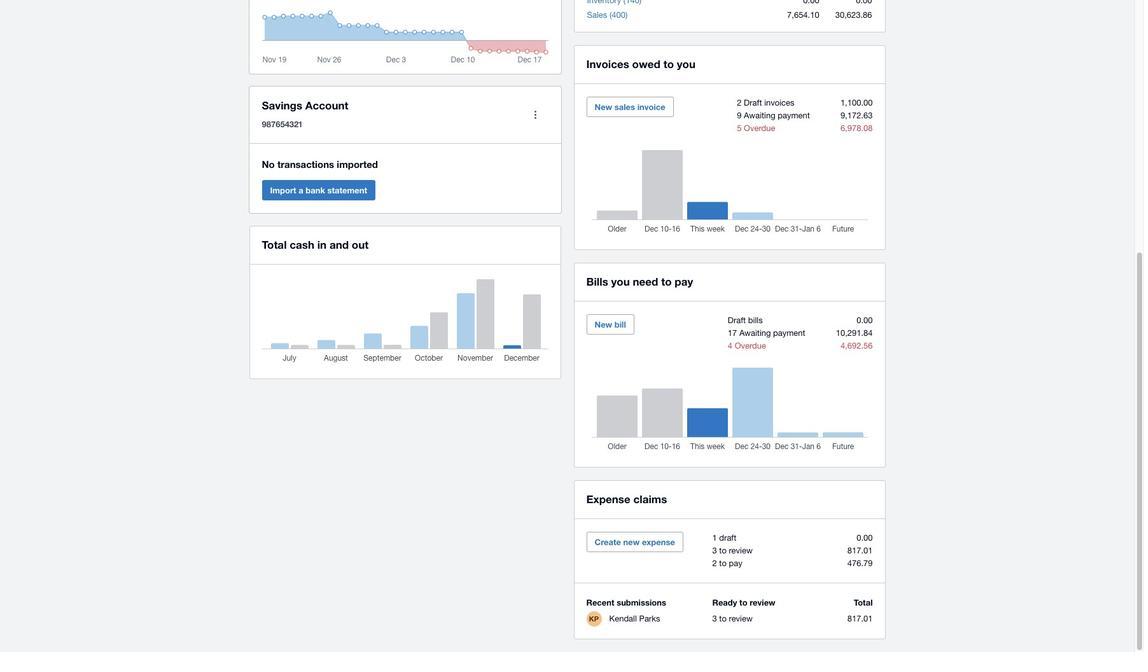 Task type: describe. For each thing, give the bounding box(es) containing it.
0.00 link for new bill
[[857, 316, 873, 325]]

statement
[[327, 185, 367, 195]]

savings
[[262, 99, 302, 112]]

account
[[305, 99, 348, 112]]

bills
[[586, 275, 608, 288]]

987654321
[[262, 119, 302, 129]]

sales (400) link
[[587, 10, 628, 20]]

0 vertical spatial draft
[[744, 98, 762, 108]]

in
[[317, 238, 327, 251]]

476.79
[[848, 559, 873, 568]]

0.00 for create new expense
[[857, 533, 873, 543]]

2 for 2 draft invoices
[[737, 98, 742, 108]]

total cash in and out
[[262, 238, 369, 251]]

new sales invoice button
[[586, 97, 674, 117]]

3 to review inside 'expenses summary' element
[[712, 546, 753, 556]]

pay inside bills you need to pay link
[[675, 275, 693, 288]]

1 draft
[[712, 533, 737, 543]]

kendall
[[609, 614, 637, 624]]

5 overdue link
[[737, 123, 775, 133]]

claims
[[634, 493, 667, 506]]

4
[[728, 341, 733, 351]]

bill
[[615, 319, 626, 330]]

7,654.10 link
[[787, 10, 819, 20]]

expenses summary element
[[692, 532, 873, 570]]

draft
[[719, 533, 737, 543]]

1 vertical spatial you
[[611, 275, 630, 288]]

sales
[[587, 10, 607, 20]]

draft bills
[[728, 316, 763, 325]]

pay inside 'expenses summary' element
[[729, 559, 742, 568]]

4 overdue
[[728, 341, 766, 351]]

payment for invoices owed to you
[[778, 111, 810, 120]]

1 draft link
[[712, 533, 737, 543]]

imported
[[337, 158, 378, 170]]

overdue for bills you need to pay
[[735, 341, 766, 351]]

submissions
[[617, 598, 666, 608]]

and
[[330, 238, 349, 251]]

expense claims link
[[586, 491, 667, 508]]

17 awaiting payment link
[[728, 328, 805, 338]]

new for new bill
[[595, 319, 612, 330]]

2 817.01 link from the top
[[848, 614, 873, 624]]

kp
[[589, 615, 599, 623]]

7,654.10
[[787, 10, 819, 20]]

2 draft invoices
[[737, 98, 795, 108]]

expense
[[642, 537, 675, 547]]

1 vertical spatial draft
[[728, 316, 746, 325]]

review inside 'expenses summary' element
[[729, 546, 753, 556]]

10,291.84
[[836, 328, 873, 338]]

9,172.63 link
[[841, 111, 873, 120]]

import a bank statement link
[[262, 180, 376, 200]]

kendall parks
[[609, 614, 660, 624]]

ready to review
[[712, 598, 776, 608]]

total for total cash in and out
[[262, 238, 287, 251]]

2 vertical spatial review
[[729, 614, 753, 624]]

parks
[[639, 614, 660, 624]]

1,100.00 link
[[841, 98, 873, 108]]

9 awaiting payment
[[737, 111, 810, 120]]

import a bank statement
[[270, 185, 367, 195]]

invoices
[[764, 98, 795, 108]]

bills you need to pay link
[[586, 273, 693, 291]]

no
[[262, 158, 275, 170]]

import
[[270, 185, 296, 195]]

draft bills link
[[728, 316, 763, 325]]

new for new sales invoice
[[595, 102, 612, 112]]

0.00 link for create new expense
[[857, 533, 873, 543]]

1 817.01 link from the top
[[848, 546, 873, 556]]

30,623.86 link
[[835, 10, 872, 20]]

cash
[[290, 238, 314, 251]]

awaiting for invoices owed to you
[[744, 111, 776, 120]]

17 awaiting payment
[[728, 328, 805, 338]]



Task type: vqa. For each thing, say whether or not it's contained in the screenshot.
4
yes



Task type: locate. For each thing, give the bounding box(es) containing it.
2 for 2 to pay
[[712, 559, 717, 568]]

3 down ready
[[712, 614, 717, 624]]

0.00 link up the 476.79
[[857, 533, 873, 543]]

0 vertical spatial overdue
[[744, 123, 775, 133]]

1 vertical spatial 2
[[712, 559, 717, 568]]

817.01 for first 817.01 link from the bottom
[[848, 614, 873, 624]]

bills
[[748, 316, 763, 325]]

out
[[352, 238, 369, 251]]

1 vertical spatial payment
[[773, 328, 805, 338]]

new left bill
[[595, 319, 612, 330]]

overdue down 9 awaiting payment
[[744, 123, 775, 133]]

0.00 up the 476.79
[[857, 533, 873, 543]]

to down 1 draft link
[[719, 546, 727, 556]]

0.00 up 10,291.84 link
[[857, 316, 873, 325]]

9 awaiting payment link
[[737, 111, 810, 120]]

review right ready
[[750, 598, 776, 608]]

1 horizontal spatial you
[[677, 57, 696, 71]]

review
[[729, 546, 753, 556], [750, 598, 776, 608], [729, 614, 753, 624]]

3 inside 'expenses summary' element
[[712, 546, 717, 556]]

6,978.08
[[841, 123, 873, 133]]

17
[[728, 328, 737, 338]]

1 0.00 from the top
[[857, 316, 873, 325]]

no transactions imported
[[262, 158, 378, 170]]

invoices owed to you link
[[586, 55, 696, 73]]

new bill button
[[586, 314, 634, 335]]

1 3 from the top
[[712, 546, 717, 556]]

create
[[595, 537, 621, 547]]

0.00
[[857, 316, 873, 325], [857, 533, 873, 543]]

review down ready to review
[[729, 614, 753, 624]]

1 vertical spatial 3
[[712, 614, 717, 624]]

pay down '3 to review' link
[[729, 559, 742, 568]]

817.01 up the 476.79
[[848, 546, 873, 556]]

overdue right '4'
[[735, 341, 766, 351]]

payment for bills you need to pay
[[773, 328, 805, 338]]

6,978.08 link
[[841, 123, 873, 133]]

1 vertical spatial 817.01
[[848, 614, 873, 624]]

2 to pay link
[[712, 559, 742, 568]]

2 down '3 to review' link
[[712, 559, 717, 568]]

sales (400)
[[587, 10, 628, 20]]

1,100.00
[[841, 98, 873, 108]]

0 vertical spatial pay
[[675, 275, 693, 288]]

you right owed
[[677, 57, 696, 71]]

0 vertical spatial 0.00
[[857, 316, 873, 325]]

3
[[712, 546, 717, 556], [712, 614, 717, 624]]

0 horizontal spatial you
[[611, 275, 630, 288]]

new sales invoice
[[595, 102, 665, 112]]

30,623.86
[[835, 10, 872, 20]]

0.00 for new bill
[[857, 316, 873, 325]]

to
[[664, 57, 674, 71], [661, 275, 672, 288], [719, 546, 727, 556], [719, 559, 727, 568], [740, 598, 748, 608], [719, 614, 727, 624]]

0 vertical spatial 3 to review
[[712, 546, 753, 556]]

0.00 link inside 'expenses summary' element
[[857, 533, 873, 543]]

awaiting for bills you need to pay
[[739, 328, 771, 338]]

4 overdue link
[[728, 341, 766, 351]]

you right bills
[[611, 275, 630, 288]]

bills you need to pay
[[586, 275, 693, 288]]

expense claims
[[586, 493, 667, 506]]

to inside "link"
[[664, 57, 674, 71]]

ready
[[712, 598, 737, 608]]

1 horizontal spatial pay
[[729, 559, 742, 568]]

manage menu toggle image
[[523, 102, 548, 128]]

3 down 1
[[712, 546, 717, 556]]

total for total
[[854, 598, 873, 608]]

2 draft invoices link
[[737, 98, 795, 108]]

invoices owed to you
[[586, 57, 696, 71]]

to right need
[[661, 275, 672, 288]]

817.01 link up the 476.79
[[848, 546, 873, 556]]

1 vertical spatial new
[[595, 319, 612, 330]]

3 to review
[[712, 546, 753, 556], [712, 614, 753, 624]]

2 0.00 link from the top
[[857, 533, 873, 543]]

review down draft
[[729, 546, 753, 556]]

5 overdue
[[737, 123, 775, 133]]

(400)
[[610, 10, 628, 20]]

0 vertical spatial 0.00 link
[[857, 316, 873, 325]]

4,692.56
[[841, 341, 873, 351]]

1 horizontal spatial 2
[[737, 98, 742, 108]]

overdue for invoices owed to you
[[744, 123, 775, 133]]

to right ready
[[740, 598, 748, 608]]

1 vertical spatial 817.01 link
[[848, 614, 873, 624]]

invoices
[[586, 57, 629, 71]]

1 vertical spatial overdue
[[735, 341, 766, 351]]

1 vertical spatial awaiting
[[739, 328, 771, 338]]

3 to review down draft
[[712, 546, 753, 556]]

create new expense
[[595, 537, 675, 547]]

create new expense button
[[586, 532, 683, 552]]

3 to review link
[[712, 546, 753, 556]]

to right owed
[[664, 57, 674, 71]]

1
[[712, 533, 717, 543]]

transactions
[[277, 158, 334, 170]]

9
[[737, 111, 742, 120]]

0 vertical spatial 817.01 link
[[848, 546, 873, 556]]

5
[[737, 123, 742, 133]]

new
[[595, 102, 612, 112], [595, 319, 612, 330]]

0 vertical spatial 3
[[712, 546, 717, 556]]

817.01 link down the 476.79
[[848, 614, 873, 624]]

recent submissions
[[586, 598, 666, 608]]

total left cash
[[262, 238, 287, 251]]

total down the 476.79
[[854, 598, 873, 608]]

bank
[[306, 185, 325, 195]]

0 horizontal spatial pay
[[675, 275, 693, 288]]

1 817.01 from the top
[[848, 546, 873, 556]]

817.01 down the 476.79
[[848, 614, 873, 624]]

total
[[262, 238, 287, 251], [854, 598, 873, 608]]

2 3 to review from the top
[[712, 614, 753, 624]]

1 0.00 link from the top
[[857, 316, 873, 325]]

4,692.56 link
[[841, 341, 873, 351]]

overdue
[[744, 123, 775, 133], [735, 341, 766, 351]]

1 3 to review from the top
[[712, 546, 753, 556]]

new bill
[[595, 319, 626, 330]]

new
[[623, 537, 640, 547]]

kendall parks link
[[609, 614, 660, 624]]

1 new from the top
[[595, 102, 612, 112]]

0 vertical spatial awaiting
[[744, 111, 776, 120]]

draft
[[744, 98, 762, 108], [728, 316, 746, 325]]

2 up 9
[[737, 98, 742, 108]]

pay right need
[[675, 275, 693, 288]]

1 vertical spatial 3 to review
[[712, 614, 753, 624]]

awaiting up 5 overdue
[[744, 111, 776, 120]]

0 vertical spatial 2
[[737, 98, 742, 108]]

0.00 link
[[857, 316, 873, 325], [857, 533, 873, 543]]

1 vertical spatial review
[[750, 598, 776, 608]]

817.01
[[848, 546, 873, 556], [848, 614, 873, 624]]

476.79 link
[[848, 559, 873, 568]]

total cash in and out link
[[262, 236, 369, 254]]

a
[[299, 185, 303, 195]]

1 vertical spatial 0.00
[[857, 533, 873, 543]]

draft up the 9 awaiting payment link
[[744, 98, 762, 108]]

1 vertical spatial total
[[854, 598, 873, 608]]

0.00 inside 'expenses summary' element
[[857, 533, 873, 543]]

sales
[[615, 102, 635, 112]]

1 vertical spatial 0.00 link
[[857, 533, 873, 543]]

817.01 inside 'expenses summary' element
[[848, 546, 873, 556]]

0 vertical spatial you
[[677, 57, 696, 71]]

1 horizontal spatial total
[[854, 598, 873, 608]]

2 inside 'expenses summary' element
[[712, 559, 717, 568]]

pay
[[675, 275, 693, 288], [729, 559, 742, 568]]

to down '3 to review' link
[[719, 559, 727, 568]]

savings account
[[262, 99, 348, 112]]

owed
[[632, 57, 661, 71]]

0.00 link up 10,291.84 link
[[857, 316, 873, 325]]

2 new from the top
[[595, 319, 612, 330]]

2 0.00 from the top
[[857, 533, 873, 543]]

2
[[737, 98, 742, 108], [712, 559, 717, 568]]

you inside "link"
[[677, 57, 696, 71]]

9,172.63
[[841, 111, 873, 120]]

recent
[[586, 598, 614, 608]]

817.01 link
[[848, 546, 873, 556], [848, 614, 873, 624]]

1 vertical spatial pay
[[729, 559, 742, 568]]

0 vertical spatial 817.01
[[848, 546, 873, 556]]

817.01 for second 817.01 link from the bottom of the page
[[848, 546, 873, 556]]

need
[[633, 275, 658, 288]]

awaiting down the bills
[[739, 328, 771, 338]]

to down ready
[[719, 614, 727, 624]]

0 vertical spatial new
[[595, 102, 612, 112]]

0 vertical spatial payment
[[778, 111, 810, 120]]

invoice
[[637, 102, 665, 112]]

0 vertical spatial review
[[729, 546, 753, 556]]

2 3 from the top
[[712, 614, 717, 624]]

0 vertical spatial total
[[262, 238, 287, 251]]

0 horizontal spatial total
[[262, 238, 287, 251]]

expense
[[586, 493, 631, 506]]

new left sales
[[595, 102, 612, 112]]

2 to pay
[[712, 559, 742, 568]]

3 to review down ready
[[712, 614, 753, 624]]

awaiting
[[744, 111, 776, 120], [739, 328, 771, 338]]

10,291.84 link
[[836, 328, 873, 338]]

0 horizontal spatial 2
[[712, 559, 717, 568]]

2 817.01 from the top
[[848, 614, 873, 624]]

draft up 17
[[728, 316, 746, 325]]



